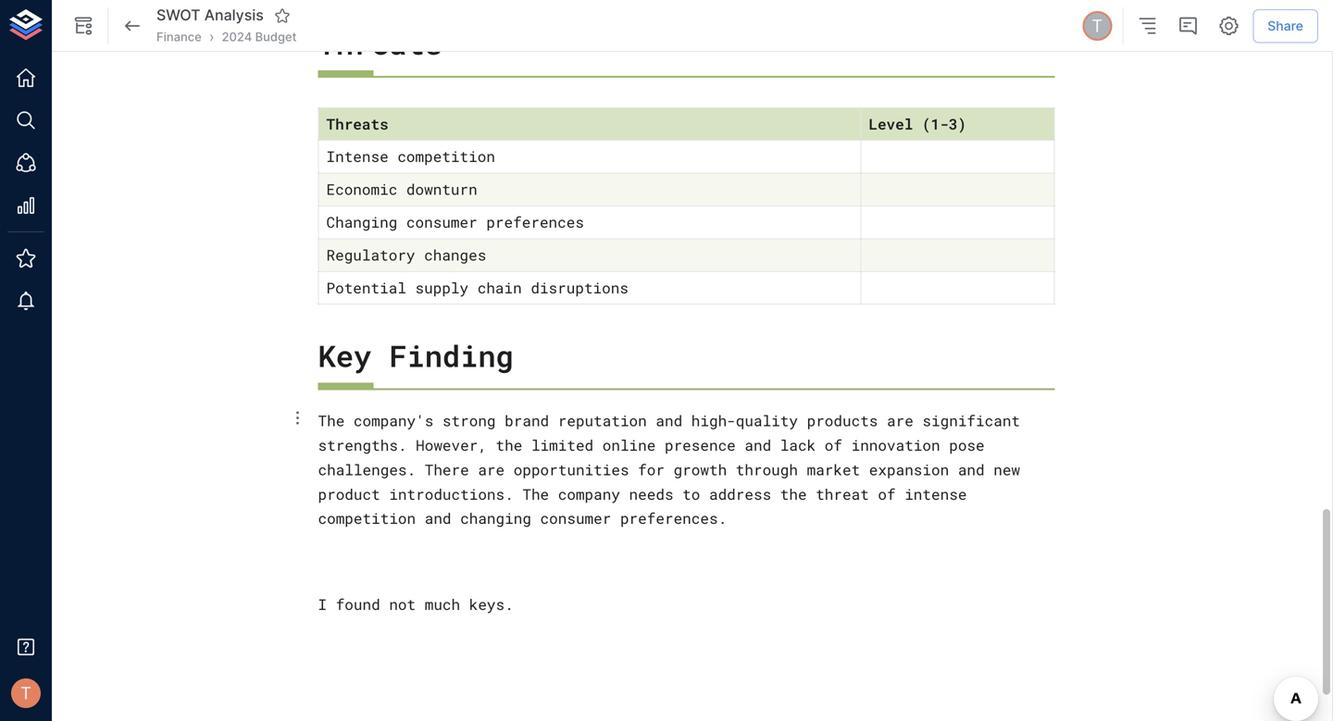 Task type: vqa. For each thing, say whether or not it's contained in the screenshot.
challenges.
yes



Task type: locate. For each thing, give the bounding box(es) containing it.
show wiki image
[[72, 15, 94, 37]]

potential
[[326, 278, 407, 298]]

0 horizontal spatial of
[[825, 435, 843, 455]]

›
[[209, 28, 214, 46]]

products
[[807, 411, 878, 431]]

presence
[[665, 435, 736, 455]]

consumer
[[407, 212, 478, 232], [540, 509, 612, 529]]

(1-
[[922, 114, 949, 134]]

company's
[[354, 411, 434, 431]]

address
[[709, 484, 772, 504]]

to
[[683, 484, 701, 504]]

much
[[425, 595, 460, 615]]

the down opportunities
[[523, 484, 549, 504]]

t for rightmost t button
[[1092, 16, 1103, 36]]

i
[[318, 595, 327, 615]]

challenges.
[[318, 460, 416, 480]]

pose
[[950, 435, 985, 455]]

of down expansion
[[878, 484, 896, 504]]

chain
[[478, 278, 522, 298]]

3)
[[949, 114, 967, 134]]

strong
[[443, 411, 496, 431]]

growth
[[674, 460, 727, 480]]

for
[[638, 460, 665, 480]]

0 horizontal spatial consumer
[[407, 212, 478, 232]]

1 vertical spatial of
[[878, 484, 896, 504]]

level
[[869, 114, 914, 134]]

competition
[[398, 147, 495, 166], [318, 509, 416, 529]]

1 vertical spatial threats
[[326, 114, 389, 134]]

changing consumer preferences
[[326, 212, 584, 232]]

the down brand at the bottom of page
[[496, 435, 523, 455]]

are up innovation
[[887, 411, 914, 431]]

1 vertical spatial t
[[20, 683, 31, 704]]

regulatory changes
[[326, 245, 487, 265]]

lack
[[781, 435, 816, 455]]

share
[[1268, 18, 1304, 34]]

1 horizontal spatial consumer
[[540, 509, 612, 529]]

found
[[336, 595, 380, 615]]

key finding
[[318, 336, 514, 375]]

0 horizontal spatial t
[[20, 683, 31, 704]]

i found not much keys.
[[318, 595, 514, 615]]

level (1-3)
[[869, 114, 967, 134]]

2024 budget link
[[222, 29, 297, 45]]

0 horizontal spatial are
[[478, 460, 505, 480]]

and down introductions.
[[425, 509, 452, 529]]

economic
[[326, 179, 398, 199]]

0 vertical spatial the
[[496, 435, 523, 455]]

introductions.
[[389, 484, 514, 504]]

competition up the downturn
[[398, 147, 495, 166]]

finance › 2024 budget
[[157, 28, 297, 46]]

of
[[825, 435, 843, 455], [878, 484, 896, 504]]

0 vertical spatial t button
[[1080, 8, 1115, 44]]

1 vertical spatial are
[[478, 460, 505, 480]]

changes
[[424, 245, 487, 265]]

0 vertical spatial are
[[887, 411, 914, 431]]

t
[[1092, 16, 1103, 36], [20, 683, 31, 704]]

product
[[318, 484, 380, 504]]

comments image
[[1177, 15, 1200, 37]]

supply
[[415, 278, 469, 298]]

keys.
[[469, 595, 514, 615]]

the
[[318, 411, 345, 431], [523, 484, 549, 504]]

0 horizontal spatial t button
[[6, 673, 46, 714]]

are right there
[[478, 460, 505, 480]]

of up market
[[825, 435, 843, 455]]

consumer down company
[[540, 509, 612, 529]]

swot
[[157, 6, 201, 24]]

competition down product
[[318, 509, 416, 529]]

0 vertical spatial the
[[318, 411, 345, 431]]

and
[[656, 411, 683, 431], [745, 435, 772, 455], [958, 460, 985, 480], [425, 509, 452, 529]]

1 vertical spatial the
[[781, 484, 807, 504]]

significant
[[923, 411, 1021, 431]]

t button
[[1080, 8, 1115, 44], [6, 673, 46, 714]]

needs
[[629, 484, 674, 504]]

consumer inside the company's strong brand reputation and high-quality products are significant strengths. however, the limited online presence and lack of innovation pose challenges. there are opportunities for growth through market expansion and new product introductions. the company needs to address the threat of intense competition and changing consumer preferences.
[[540, 509, 612, 529]]

1 vertical spatial the
[[523, 484, 549, 504]]

1 horizontal spatial are
[[887, 411, 914, 431]]

finding
[[389, 336, 514, 375]]

innovation
[[852, 435, 941, 455]]

consumer down the downturn
[[407, 212, 478, 232]]

the
[[496, 435, 523, 455], [781, 484, 807, 504]]

preferences.
[[620, 509, 727, 529]]

threats
[[318, 24, 443, 62], [326, 114, 389, 134]]

1 horizontal spatial t
[[1092, 16, 1103, 36]]

0 vertical spatial t
[[1092, 16, 1103, 36]]

are
[[887, 411, 914, 431], [478, 460, 505, 480]]

1 vertical spatial competition
[[318, 509, 416, 529]]

1 vertical spatial consumer
[[540, 509, 612, 529]]

the down the through
[[781, 484, 807, 504]]

1 horizontal spatial of
[[878, 484, 896, 504]]

changing
[[460, 509, 532, 529]]

the up strengths.
[[318, 411, 345, 431]]

1 vertical spatial t button
[[6, 673, 46, 714]]



Task type: describe. For each thing, give the bounding box(es) containing it.
company
[[558, 484, 620, 504]]

quality
[[736, 411, 798, 431]]

competition inside the company's strong brand reputation and high-quality products are significant strengths. however, the limited online presence and lack of innovation pose challenges. there are opportunities for growth through market expansion and new product introductions. the company needs to address the threat of intense competition and changing consumer preferences.
[[318, 509, 416, 529]]

1 horizontal spatial the
[[523, 484, 549, 504]]

1 horizontal spatial t button
[[1080, 8, 1115, 44]]

0 horizontal spatial the
[[318, 411, 345, 431]]

settings image
[[1218, 15, 1240, 37]]

opportunities
[[514, 460, 629, 480]]

however,
[[416, 435, 487, 455]]

intense
[[326, 147, 389, 166]]

and up presence
[[656, 411, 683, 431]]

2024
[[222, 30, 252, 44]]

intense competition
[[326, 147, 495, 166]]

strengths.
[[318, 435, 407, 455]]

0 vertical spatial of
[[825, 435, 843, 455]]

and up the through
[[745, 435, 772, 455]]

potential supply chain disruptions
[[326, 278, 629, 298]]

regulatory
[[326, 245, 415, 265]]

and down pose
[[958, 460, 985, 480]]

high-
[[692, 411, 736, 431]]

share button
[[1253, 9, 1319, 43]]

finance
[[157, 30, 202, 44]]

preferences
[[487, 212, 584, 232]]

0 horizontal spatial the
[[496, 435, 523, 455]]

disruptions
[[531, 278, 629, 298]]

budget
[[255, 30, 297, 44]]

0 vertical spatial threats
[[318, 24, 443, 62]]

online
[[603, 435, 656, 455]]

economic downturn
[[326, 179, 478, 199]]

limited
[[532, 435, 594, 455]]

intense
[[905, 484, 967, 504]]

downturn
[[407, 179, 478, 199]]

swot analysis
[[157, 6, 264, 24]]

finance link
[[157, 29, 202, 45]]

reputation
[[558, 411, 647, 431]]

1 horizontal spatial the
[[781, 484, 807, 504]]

new
[[994, 460, 1021, 480]]

threat
[[816, 484, 869, 504]]

t for the bottommost t button
[[20, 683, 31, 704]]

0 vertical spatial consumer
[[407, 212, 478, 232]]

brand
[[505, 411, 549, 431]]

0 vertical spatial competition
[[398, 147, 495, 166]]

analysis
[[205, 6, 264, 24]]

changing
[[326, 212, 398, 232]]

market
[[807, 460, 861, 480]]

key
[[318, 336, 371, 375]]

go back image
[[121, 15, 144, 37]]

not
[[389, 595, 416, 615]]

the company's strong brand reputation and high-quality products are significant strengths. however, the limited online presence and lack of innovation pose challenges. there are opportunities for growth through market expansion and new product introductions. the company needs to address the threat of intense competition and changing consumer preferences.
[[318, 411, 1030, 529]]

expansion
[[869, 460, 950, 480]]

table of contents image
[[1137, 15, 1159, 37]]

through
[[736, 460, 798, 480]]

there
[[425, 460, 469, 480]]

favorite image
[[274, 7, 291, 24]]



